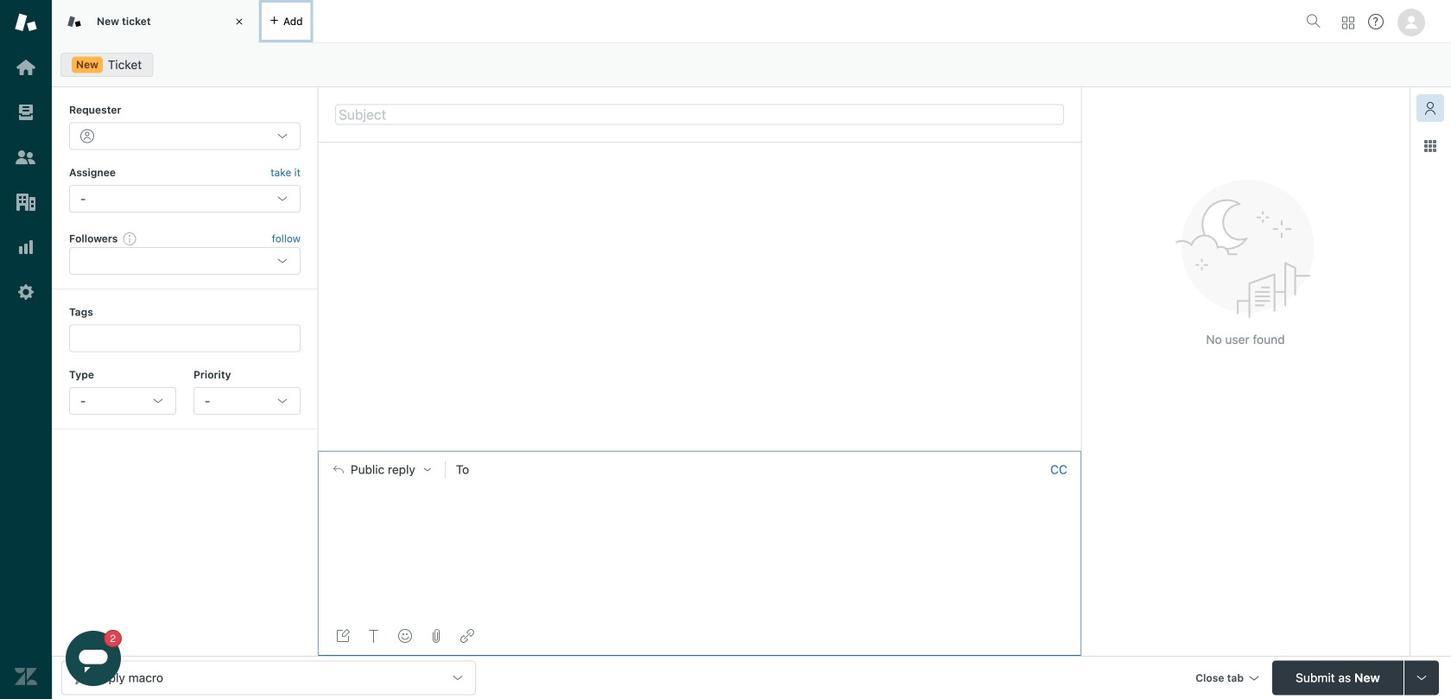 Task type: describe. For each thing, give the bounding box(es) containing it.
zendesk image
[[15, 665, 37, 688]]

customer context image
[[1424, 101, 1438, 115]]

get help image
[[1369, 14, 1384, 29]]

displays possible ticket submission types image
[[1415, 671, 1429, 685]]

Public reply composer text field
[[326, 488, 1074, 524]]

customers image
[[15, 146, 37, 169]]

format text image
[[367, 629, 381, 643]]

apps image
[[1424, 139, 1438, 153]]

insert emojis image
[[398, 629, 412, 643]]

main element
[[0, 0, 52, 699]]



Task type: locate. For each thing, give the bounding box(es) containing it.
admin image
[[15, 281, 37, 303]]

Subject field
[[335, 104, 1065, 125]]

organizations image
[[15, 191, 37, 213]]

reporting image
[[15, 236, 37, 258]]

get started image
[[15, 56, 37, 79]]

tab
[[52, 0, 259, 43]]

tabs tab list
[[52, 0, 1300, 43]]

zendesk products image
[[1343, 17, 1355, 29]]

zendesk support image
[[15, 11, 37, 34]]

secondary element
[[52, 48, 1452, 82]]

info on adding followers image
[[123, 232, 137, 245]]

add link (cmd k) image
[[461, 629, 474, 643]]

add attachment image
[[429, 629, 443, 643]]

views image
[[15, 101, 37, 124]]

draft mode image
[[336, 629, 350, 643]]

close image
[[231, 13, 248, 30]]



Task type: vqa. For each thing, say whether or not it's contained in the screenshot.
Customer context image
yes



